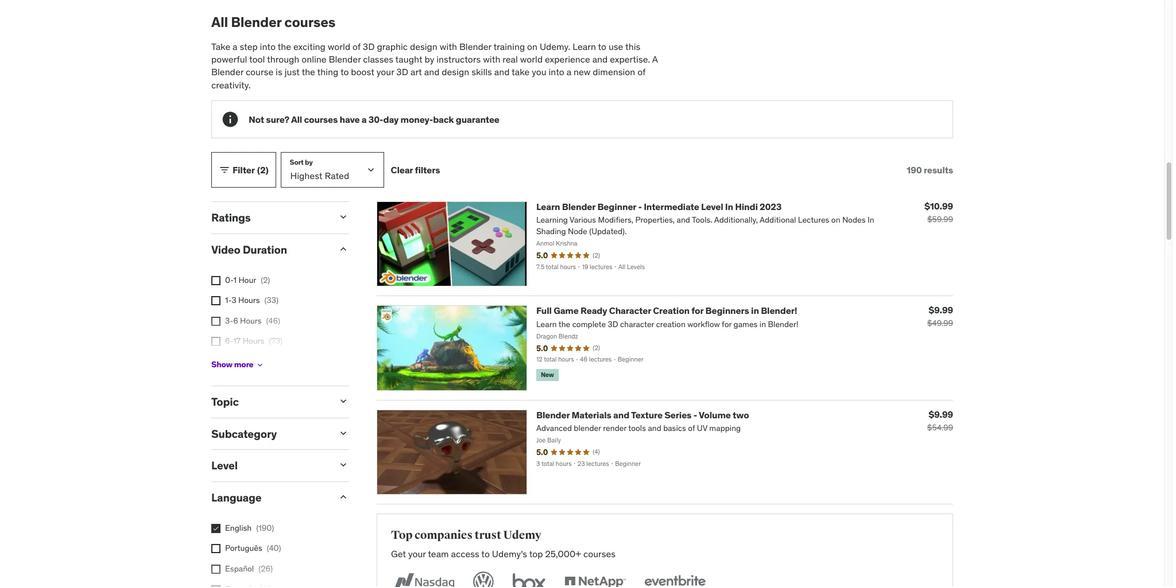 Task type: describe. For each thing, give the bounding box(es) containing it.
learn inside take a step into the exciting world of 3d graphic design with blender training on udemy. learn to use this powerful tool through online blender classes taught by instructors with real world experience and expertise. a blender course is just the thing to boost your 3d art and design skills and take you into a new dimension of creativity.
[[573, 41, 596, 52]]

day
[[384, 113, 399, 125]]

small image for language
[[338, 492, 349, 503]]

your inside take a step into the exciting world of 3d graphic design with blender training on udemy. learn to use this powerful tool through online blender classes taught by instructors with real world experience and expertise. a blender course is just the thing to boost your 3d art and design skills and take you into a new dimension of creativity.
[[377, 66, 394, 78]]

1 vertical spatial -
[[694, 409, 698, 421]]

ratings button
[[211, 211, 329, 225]]

blender down powerful on the top left
[[211, 66, 244, 78]]

1 vertical spatial (2)
[[261, 275, 270, 285]]

xsmall image for 3-
[[211, 317, 221, 326]]

just
[[285, 66, 300, 78]]

level button
[[211, 459, 329, 473]]

blender up thing
[[329, 53, 361, 65]]

courses inside top companies trust udemy get your team access to udemy's top 25,000+ courses
[[584, 548, 616, 560]]

more
[[234, 360, 254, 370]]

$10.99 $59.99
[[925, 201, 954, 225]]

udemy
[[504, 529, 542, 543]]

skills
[[472, 66, 492, 78]]

6-
[[225, 336, 233, 347]]

you
[[532, 66, 547, 78]]

blender up 'step'
[[231, 13, 282, 31]]

xsmall image for español
[[211, 565, 221, 575]]

4 xsmall image from the top
[[211, 586, 221, 588]]

dimension
[[593, 66, 636, 78]]

two
[[733, 409, 750, 421]]

money-
[[401, 113, 433, 125]]

(73)
[[269, 336, 283, 347]]

take a step into the exciting world of 3d graphic design with blender training on udemy. learn to use this powerful tool through online blender classes taught by instructors with real world experience and expertise. a blender course is just the thing to boost your 3d art and design skills and take you into a new dimension of creativity.
[[211, 41, 658, 91]]

take
[[211, 41, 231, 52]]

0 horizontal spatial small image
[[219, 164, 230, 176]]

xsmall image for 0-
[[211, 276, 221, 285]]

is
[[276, 66, 283, 78]]

full
[[537, 305, 552, 317]]

sure?
[[266, 113, 289, 125]]

clear filters button
[[391, 152, 440, 188]]

video duration button
[[211, 243, 329, 257]]

thing
[[317, 66, 339, 78]]

25,000+
[[545, 548, 582, 560]]

beginner
[[598, 201, 637, 213]]

1 vertical spatial world
[[520, 53, 543, 65]]

1 horizontal spatial all
[[291, 113, 302, 125]]

small image for level
[[338, 460, 349, 471]]

1 horizontal spatial the
[[302, 66, 315, 78]]

for
[[692, 305, 704, 317]]

get
[[391, 548, 406, 560]]

team
[[428, 548, 449, 560]]

topic button
[[211, 395, 329, 409]]

blender left beginner
[[562, 201, 596, 213]]

$49.99
[[928, 319, 954, 329]]

english (190)
[[225, 523, 274, 534]]

materials
[[572, 409, 612, 421]]

nasdaq image
[[391, 570, 457, 588]]

hours for 3-6 hours
[[240, 316, 262, 326]]

netapp image
[[562, 570, 629, 588]]

(33)
[[265, 295, 279, 306]]

online
[[302, 53, 327, 65]]

190 results status
[[907, 164, 954, 176]]

this
[[626, 41, 641, 52]]

not sure? all courses have a 30-day money-back guarantee
[[249, 113, 500, 125]]

190
[[907, 164, 922, 176]]

creativity.
[[211, 79, 251, 91]]

series
[[665, 409, 692, 421]]

not
[[249, 113, 264, 125]]

$9.99 for blender materials and texture series - volume two
[[929, 409, 954, 420]]

1 vertical spatial small image
[[338, 212, 349, 223]]

filter (2)
[[233, 164, 269, 176]]

udemy.
[[540, 41, 571, 52]]

box image
[[510, 570, 549, 588]]

17+ hours
[[225, 357, 261, 367]]

0 vertical spatial level
[[702, 201, 724, 213]]

30-
[[369, 113, 384, 125]]

subcategory button
[[211, 427, 329, 441]]

powerful
[[211, 53, 247, 65]]

and up dimension
[[593, 53, 608, 65]]

hours for 1-3 hours
[[238, 295, 260, 306]]

access
[[451, 548, 480, 560]]

blender up instructors
[[460, 41, 492, 52]]

hindi
[[736, 201, 758, 213]]

in
[[752, 305, 759, 317]]

top
[[530, 548, 543, 560]]

small image for video duration
[[338, 244, 349, 255]]

topic
[[211, 395, 239, 409]]

xsmall image for english
[[211, 525, 221, 534]]

português
[[225, 544, 262, 554]]

(46)
[[266, 316, 280, 326]]

top
[[391, 529, 413, 543]]

experience
[[545, 53, 591, 65]]

3-6 hours (46)
[[225, 316, 280, 326]]

1-
[[225, 295, 232, 306]]

show more
[[211, 360, 254, 370]]

ready
[[581, 305, 608, 317]]

1 horizontal spatial into
[[549, 66, 565, 78]]

game
[[554, 305, 579, 317]]

hours for 6-17 hours
[[243, 336, 264, 347]]

learn blender beginner - intermediate level in hindi 2023
[[537, 201, 782, 213]]

and down real
[[495, 66, 510, 78]]

subcategory
[[211, 427, 277, 441]]

17
[[233, 336, 241, 347]]

3
[[232, 295, 236, 306]]

a
[[653, 53, 658, 65]]

0 vertical spatial all
[[211, 13, 228, 31]]

duration
[[243, 243, 287, 257]]

0 horizontal spatial level
[[211, 459, 238, 473]]

17+
[[225, 357, 238, 367]]

show
[[211, 360, 233, 370]]



Task type: locate. For each thing, give the bounding box(es) containing it.
3d left art
[[397, 66, 409, 78]]

- right beginner
[[639, 201, 642, 213]]

1 vertical spatial design
[[442, 66, 470, 78]]

learn blender beginner - intermediate level in hindi 2023 link
[[537, 201, 782, 213]]

on
[[527, 41, 538, 52]]

level up language
[[211, 459, 238, 473]]

0 vertical spatial 3d
[[363, 41, 375, 52]]

1 horizontal spatial to
[[482, 548, 490, 560]]

boost
[[351, 66, 375, 78]]

3 small image from the top
[[338, 428, 349, 439]]

in
[[726, 201, 734, 213]]

1 horizontal spatial your
[[408, 548, 426, 560]]

results
[[924, 164, 954, 176]]

with up 'skills'
[[483, 53, 501, 65]]

0 vertical spatial into
[[260, 41, 276, 52]]

intermediate
[[644, 201, 700, 213]]

$9.99 inside $9.99 $54.99
[[929, 409, 954, 420]]

and down by
[[424, 66, 440, 78]]

small image for subcategory
[[338, 428, 349, 439]]

1 horizontal spatial a
[[362, 113, 367, 125]]

1 vertical spatial level
[[211, 459, 238, 473]]

4 small image from the top
[[338, 460, 349, 471]]

2 xsmall image from the top
[[211, 317, 221, 326]]

1
[[234, 275, 237, 285]]

all
[[211, 13, 228, 31], [291, 113, 302, 125]]

0 horizontal spatial world
[[328, 41, 351, 52]]

1 horizontal spatial design
[[442, 66, 470, 78]]

1 horizontal spatial -
[[694, 409, 698, 421]]

0 vertical spatial learn
[[573, 41, 596, 52]]

1 vertical spatial with
[[483, 53, 501, 65]]

a left the 30-
[[362, 113, 367, 125]]

course
[[246, 66, 274, 78]]

3d up classes
[[363, 41, 375, 52]]

clear filters
[[391, 164, 440, 176]]

$9.99 $49.99
[[928, 305, 954, 329]]

2 horizontal spatial a
[[567, 66, 572, 78]]

small image for topic
[[338, 396, 349, 407]]

0 vertical spatial (2)
[[257, 164, 269, 176]]

1 vertical spatial learn
[[537, 201, 560, 213]]

courses
[[285, 13, 336, 31], [304, 113, 338, 125], [584, 548, 616, 560]]

português (40)
[[225, 544, 281, 554]]

show more button
[[211, 354, 265, 377]]

$9.99
[[929, 305, 954, 316], [929, 409, 954, 420]]

world down on
[[520, 53, 543, 65]]

language
[[211, 491, 262, 505]]

all right "sure?" on the top of page
[[291, 113, 302, 125]]

level left in
[[702, 201, 724, 213]]

0 horizontal spatial learn
[[537, 201, 560, 213]]

0 horizontal spatial your
[[377, 66, 394, 78]]

video
[[211, 243, 241, 257]]

$59.99
[[928, 214, 954, 225]]

to left 'use'
[[598, 41, 607, 52]]

(40)
[[267, 544, 281, 554]]

1 vertical spatial a
[[567, 66, 572, 78]]

with up instructors
[[440, 41, 457, 52]]

blender!
[[761, 305, 798, 317]]

2 vertical spatial a
[[362, 113, 367, 125]]

step
[[240, 41, 258, 52]]

(2) right hour
[[261, 275, 270, 285]]

hours right 17
[[243, 336, 264, 347]]

level
[[702, 201, 724, 213], [211, 459, 238, 473]]

1 vertical spatial into
[[549, 66, 565, 78]]

0 horizontal spatial of
[[353, 41, 361, 52]]

0 vertical spatial small image
[[219, 164, 230, 176]]

6
[[233, 316, 238, 326]]

all blender courses
[[211, 13, 336, 31]]

art
[[411, 66, 422, 78]]

xsmall image left "0-"
[[211, 276, 221, 285]]

into up tool
[[260, 41, 276, 52]]

0 vertical spatial world
[[328, 41, 351, 52]]

0 horizontal spatial the
[[278, 41, 291, 52]]

volkswagen image
[[471, 570, 496, 588]]

companies
[[415, 529, 473, 543]]

design down instructors
[[442, 66, 470, 78]]

0 vertical spatial a
[[233, 41, 238, 52]]

ratings
[[211, 211, 251, 225]]

1 horizontal spatial of
[[638, 66, 646, 78]]

(2) right "filter"
[[257, 164, 269, 176]]

into down experience
[[549, 66, 565, 78]]

3d
[[363, 41, 375, 52], [397, 66, 409, 78]]

xsmall image left '6-'
[[211, 338, 221, 347]]

190 results
[[907, 164, 954, 176]]

take
[[512, 66, 530, 78]]

of
[[353, 41, 361, 52], [638, 66, 646, 78]]

1 horizontal spatial level
[[702, 201, 724, 213]]

world up thing
[[328, 41, 351, 52]]

your inside top companies trust udemy get your team access to udemy's top 25,000+ courses
[[408, 548, 426, 560]]

$9.99 inside $9.99 $49.99
[[929, 305, 954, 316]]

all up take
[[211, 13, 228, 31]]

small image
[[338, 244, 349, 255], [338, 396, 349, 407], [338, 428, 349, 439], [338, 460, 349, 471], [338, 492, 349, 503]]

0 vertical spatial your
[[377, 66, 394, 78]]

1 $9.99 from the top
[[929, 305, 954, 316]]

0 vertical spatial with
[[440, 41, 457, 52]]

world
[[328, 41, 351, 52], [520, 53, 543, 65]]

through
[[267, 53, 300, 65]]

a down experience
[[567, 66, 572, 78]]

and left texture at the bottom of the page
[[614, 409, 630, 421]]

0 horizontal spatial design
[[410, 41, 438, 52]]

1 vertical spatial your
[[408, 548, 426, 560]]

of down expertise.
[[638, 66, 646, 78]]

0 vertical spatial courses
[[285, 13, 336, 31]]

3-
[[225, 316, 233, 326]]

0 vertical spatial design
[[410, 41, 438, 52]]

2 small image from the top
[[338, 396, 349, 407]]

xsmall image right more
[[256, 361, 265, 370]]

xsmall image inside show more "button"
[[256, 361, 265, 370]]

xsmall image left 'português'
[[211, 545, 221, 554]]

1 vertical spatial all
[[291, 113, 302, 125]]

guarantee
[[456, 113, 500, 125]]

0 vertical spatial of
[[353, 41, 361, 52]]

1 horizontal spatial world
[[520, 53, 543, 65]]

$10.99
[[925, 201, 954, 212]]

2 vertical spatial to
[[482, 548, 490, 560]]

top companies trust udemy get your team access to udemy's top 25,000+ courses
[[391, 529, 616, 560]]

$9.99 for full game ready character creation for beginners in blender!
[[929, 305, 954, 316]]

courses up netapp image on the bottom of page
[[584, 548, 616, 560]]

tool
[[249, 53, 265, 65]]

3 xsmall image from the top
[[211, 525, 221, 534]]

language button
[[211, 491, 329, 505]]

clear
[[391, 164, 413, 176]]

1 vertical spatial 3d
[[397, 66, 409, 78]]

$9.99 up $49.99
[[929, 305, 954, 316]]

1 vertical spatial to
[[341, 66, 349, 78]]

blender materials and texture series - volume two
[[537, 409, 750, 421]]

a
[[233, 41, 238, 52], [567, 66, 572, 78], [362, 113, 367, 125]]

udemy's
[[492, 548, 528, 560]]

español
[[225, 564, 254, 575]]

the down online
[[302, 66, 315, 78]]

courses left have
[[304, 113, 338, 125]]

xsmall image for português
[[211, 545, 221, 554]]

creation
[[653, 305, 690, 317]]

a left 'step'
[[233, 41, 238, 52]]

small image
[[219, 164, 230, 176], [338, 212, 349, 223]]

0 vertical spatial $9.99
[[929, 305, 954, 316]]

(190)
[[256, 523, 274, 534]]

your
[[377, 66, 394, 78], [408, 548, 426, 560]]

volume
[[699, 409, 731, 421]]

have
[[340, 113, 360, 125]]

blender materials and texture series - volume two link
[[537, 409, 750, 421]]

and
[[593, 53, 608, 65], [424, 66, 440, 78], [495, 66, 510, 78], [614, 409, 630, 421]]

- right series
[[694, 409, 698, 421]]

(2)
[[257, 164, 269, 176], [261, 275, 270, 285]]

0 horizontal spatial to
[[341, 66, 349, 78]]

your right get
[[408, 548, 426, 560]]

blender
[[231, 13, 282, 31], [460, 41, 492, 52], [329, 53, 361, 65], [211, 66, 244, 78], [562, 201, 596, 213], [537, 409, 570, 421]]

xsmall image for 1-
[[211, 297, 221, 306]]

real
[[503, 53, 518, 65]]

1 vertical spatial the
[[302, 66, 315, 78]]

to right thing
[[341, 66, 349, 78]]

0 horizontal spatial 3d
[[363, 41, 375, 52]]

expertise.
[[610, 53, 651, 65]]

of up boost
[[353, 41, 361, 52]]

design up by
[[410, 41, 438, 52]]

the up through
[[278, 41, 291, 52]]

0 horizontal spatial -
[[639, 201, 642, 213]]

courses up the exciting
[[285, 13, 336, 31]]

1 vertical spatial of
[[638, 66, 646, 78]]

hours right 6
[[240, 316, 262, 326]]

xsmall image
[[211, 297, 221, 306], [211, 317, 221, 326], [211, 525, 221, 534], [211, 586, 221, 588]]

2 horizontal spatial to
[[598, 41, 607, 52]]

taught
[[396, 53, 423, 65]]

to
[[598, 41, 607, 52], [341, 66, 349, 78], [482, 548, 490, 560]]

0 horizontal spatial into
[[260, 41, 276, 52]]

xsmall image
[[211, 276, 221, 285], [211, 338, 221, 347], [256, 361, 265, 370], [211, 545, 221, 554], [211, 565, 221, 575]]

full game ready character creation for beginners in blender! link
[[537, 305, 798, 317]]

1 vertical spatial courses
[[304, 113, 338, 125]]

español (26)
[[225, 564, 273, 575]]

graphic
[[377, 41, 408, 52]]

hours right '17+'
[[240, 357, 261, 367]]

your down classes
[[377, 66, 394, 78]]

1-3 hours (33)
[[225, 295, 279, 306]]

5 small image from the top
[[338, 492, 349, 503]]

0 vertical spatial to
[[598, 41, 607, 52]]

1 xsmall image from the top
[[211, 297, 221, 306]]

to inside top companies trust udemy get your team access to udemy's top 25,000+ courses
[[482, 548, 490, 560]]

2 $9.99 from the top
[[929, 409, 954, 420]]

0 vertical spatial -
[[639, 201, 642, 213]]

eventbrite image
[[642, 570, 708, 588]]

0 vertical spatial the
[[278, 41, 291, 52]]

0 horizontal spatial all
[[211, 13, 228, 31]]

video duration
[[211, 243, 287, 257]]

filters
[[415, 164, 440, 176]]

0 horizontal spatial a
[[233, 41, 238, 52]]

blender left the materials
[[537, 409, 570, 421]]

xsmall image left español
[[211, 565, 221, 575]]

1 horizontal spatial 3d
[[397, 66, 409, 78]]

beginners
[[706, 305, 750, 317]]

instructors
[[437, 53, 481, 65]]

$9.99 up $54.99
[[929, 409, 954, 420]]

to down 'trust'
[[482, 548, 490, 560]]

xsmall image for 6-
[[211, 338, 221, 347]]

character
[[610, 305, 651, 317]]

1 horizontal spatial with
[[483, 53, 501, 65]]

1 horizontal spatial learn
[[573, 41, 596, 52]]

classes
[[363, 53, 394, 65]]

hours right 3 at bottom
[[238, 295, 260, 306]]

1 small image from the top
[[338, 244, 349, 255]]

training
[[494, 41, 525, 52]]

1 horizontal spatial small image
[[338, 212, 349, 223]]

1 vertical spatial $9.99
[[929, 409, 954, 420]]

2023
[[760, 201, 782, 213]]

2 vertical spatial courses
[[584, 548, 616, 560]]

0 horizontal spatial with
[[440, 41, 457, 52]]

full game ready character creation for beginners in blender!
[[537, 305, 798, 317]]



Task type: vqa. For each thing, say whether or not it's contained in the screenshot.
blender
yes



